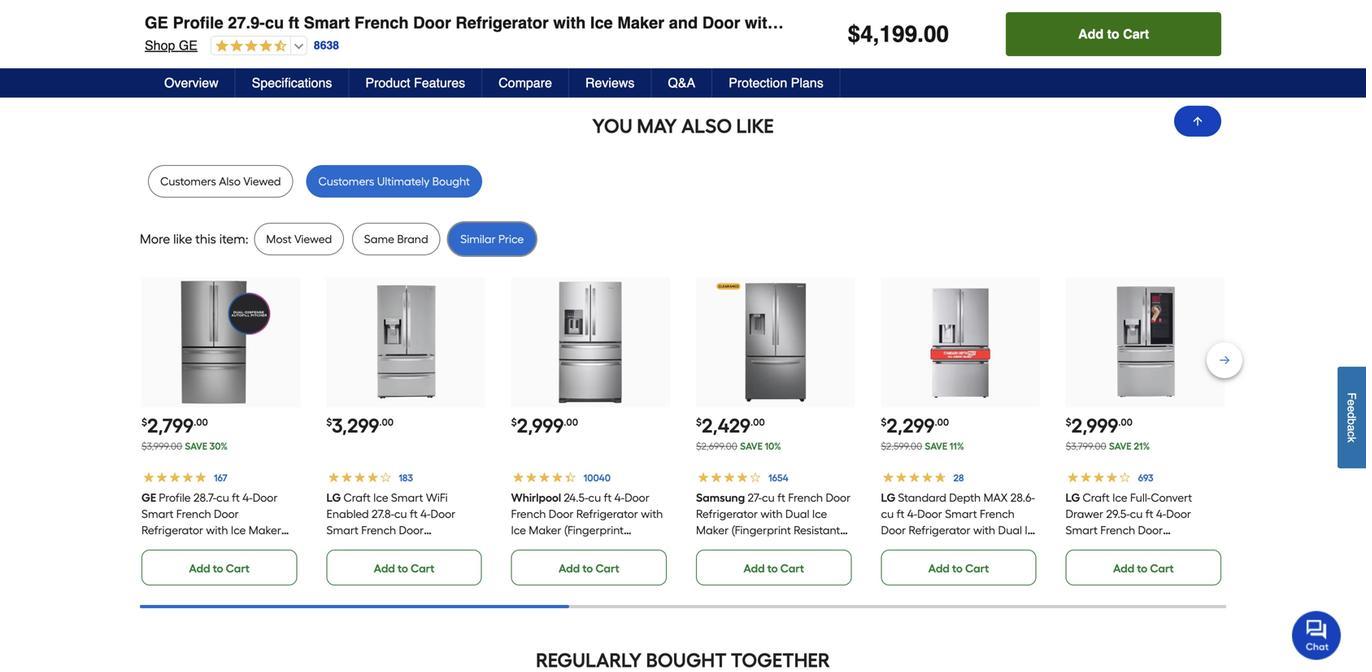 Task type: vqa. For each thing, say whether or not it's contained in the screenshot.
bottom within
yes



Task type: locate. For each thing, give the bounding box(es) containing it.
4.5 stars image
[[211, 39, 287, 54]]

lg craft ice full-convert drawer 29.5-cu ft 4-door smart french door refrigerator with dual ice maker and door within door (fingerprint resistant) energy star image
[[1082, 279, 1209, 406]]

e up d
[[1345, 399, 1358, 406]]

shop ge
[[145, 38, 198, 53]]

add to cart link for 24.5-cu ft 4-door french door refrigerator with ice maker (fingerprint resistant stainless steel) energy star
[[511, 550, 667, 586]]

french down whirlpool
[[511, 507, 546, 521]]

protection plans button
[[712, 68, 841, 98]]

add to cart link inside 2,299 list item
[[881, 550, 1037, 586]]

smart down $3,999.00
[[141, 507, 174, 521]]

ge down $3,999.00
[[141, 491, 156, 505]]

ft down full- in the right of the page
[[1146, 507, 1154, 521]]

2 craft from the left
[[1083, 491, 1110, 505]]

add for craft ice full-convert drawer 29.5-cu ft 4-door smart french door refrigerator with dual ice maker and door within door (fingerprint resistant) energy star
[[1113, 562, 1135, 575]]

steel)
[[1084, 13, 1128, 32], [608, 540, 636, 553], [744, 540, 772, 553], [141, 556, 170, 570]]

smart up '27.8-'
[[391, 491, 423, 505]]

plans
[[791, 75, 824, 90]]

1 horizontal spatial add to cart list item
[[1066, 0, 1225, 68]]

add to cart link inside 2,799 list item
[[141, 550, 297, 586]]

(fingerprint-
[[839, 13, 935, 32], [141, 540, 204, 553]]

refrigerator inside 27-cu ft french door refrigerator with dual ice maker (fingerprint resistant stainless steel) energy star
[[696, 507, 758, 521]]

refrigerator down drawer
[[1066, 540, 1128, 553]]

(fingerprint down depth
[[916, 540, 976, 553]]

add to cart link for 27-cu ft french door refrigerator with dual ice maker (fingerprint resistant stainless steel) energy star
[[696, 550, 852, 586]]

1 vertical spatial and
[[1101, 556, 1122, 570]]

french inside craft ice full-convert drawer 29.5-cu ft 4-door smart french door refrigerator with dual ice maker and door within door (fingerprint resistant) energy star
[[1101, 523, 1135, 537]]

smart down depth
[[945, 507, 977, 521]]

1 southdeep products image from the left
[[141, 0, 300, 20]]

french inside 24.5-cu ft 4-door french door refrigerator with ice maker (fingerprint resistant stainless steel) energy star
[[511, 507, 546, 521]]

1 vertical spatial profile
[[159, 491, 191, 505]]

ft right 27.9-
[[288, 13, 299, 32]]

add for 24.5-cu ft 4-door french door refrigerator with ice maker (fingerprint resistant stainless steel) energy star
[[559, 562, 580, 575]]

add to cart link inside 3,299 list item
[[326, 550, 482, 586]]

add to cart for craft ice smart wifi enabled 27.8-cu ft 4-door smart french door refrigerator with dual ice maker (fingerprint resistant) energy star
[[374, 562, 434, 575]]

1 vertical spatial resistant)
[[424, 556, 474, 570]]

e
[[1345, 399, 1358, 406], [1345, 406, 1358, 412]]

1 horizontal spatial within
[[1152, 556, 1184, 570]]

$3,799.00
[[1066, 440, 1107, 452]]

$ inside $ 2,429 .00
[[696, 416, 702, 428]]

0 vertical spatial resistant)
[[979, 540, 1028, 553]]

0 horizontal spatial 2,999
[[517, 414, 564, 438]]

add to cart inside 2,799 list item
[[189, 562, 250, 575]]

ice inside standard depth max 28.6- cu ft 4-door smart french door refrigerator with dual ice maker (fingerprint resistant) energy star
[[1025, 523, 1040, 537]]

energy inside standard depth max 28.6- cu ft 4-door smart french door refrigerator with dual ice maker (fingerprint resistant) energy star
[[881, 556, 923, 570]]

1 vertical spatial (fingerprint-
[[141, 540, 204, 553]]

$2,599.00 save 11%
[[881, 440, 964, 452]]

(fingerprint down drawer
[[1066, 572, 1125, 586]]

resistant inside 27-cu ft french door refrigerator with dual ice maker (fingerprint resistant stainless steel) energy star
[[794, 523, 840, 537]]

4- inside craft ice full-convert drawer 29.5-cu ft 4-door smart french door refrigerator with dual ice maker and door within door (fingerprint resistant) energy star
[[1156, 507, 1166, 521]]

ge inside 2,799 list item
[[141, 491, 156, 505]]

viewed up ":"
[[243, 175, 281, 188]]

refrigerator inside craft ice smart wifi enabled 27.8-cu ft 4-door smart french door refrigerator with dual ice maker (fingerprint resistant) energy star
[[326, 540, 388, 553]]

compare button
[[482, 68, 569, 98]]

0 horizontal spatial within
[[745, 13, 792, 32]]

cart for 27-cu ft french door refrigerator with dual ice maker (fingerprint resistant stainless steel) energy star
[[780, 562, 804, 575]]

reviews button
[[569, 68, 652, 98]]

cu inside profile 28.7-cu ft 4-door smart french door refrigerator with ice maker (fingerprint-resistant stainless steel) energy star
[[216, 491, 229, 505]]

save left 30%
[[185, 440, 207, 452]]

0 vertical spatial ge
[[145, 13, 168, 32]]

maker inside standard depth max 28.6- cu ft 4-door smart french door refrigerator with dual ice maker (fingerprint resistant) energy star
[[881, 540, 914, 553]]

samsung
[[696, 491, 745, 505]]

add inside 3,299 list item
[[374, 562, 395, 575]]

french down '27.8-'
[[361, 523, 396, 537]]

2 customers from the left
[[318, 175, 374, 188]]

steel) inside 27-cu ft french door refrigerator with dual ice maker (fingerprint resistant stainless steel) energy star
[[744, 540, 772, 553]]

profile left 28.7-
[[159, 491, 191, 505]]

$ inside $ 2,299 .00
[[881, 416, 887, 428]]

ft down standard in the bottom right of the page
[[896, 507, 904, 521]]

viewed right most
[[294, 232, 332, 246]]

refrigerator down samsung
[[696, 507, 758, 521]]

4- down standard in the bottom right of the page
[[907, 507, 917, 521]]

save inside 2,299 list item
[[925, 440, 947, 452]]

2 save from the left
[[740, 440, 763, 452]]

southdeep products image up product features
[[326, 0, 485, 20]]

lg craft ice smart wifi enabled 27.8-cu ft 4-door smart french door refrigerator with dual ice maker (fingerprint resistant) energy star image
[[342, 279, 469, 406]]

resistant down 28.7-
[[204, 540, 248, 553]]

2,299 list item
[[881, 277, 1040, 586]]

ft inside profile 28.7-cu ft 4-door smart french door refrigerator with ice maker (fingerprint-resistant stainless steel) energy star
[[232, 491, 240, 505]]

(fingerprint inside 24.5-cu ft 4-door french door refrigerator with ice maker (fingerprint resistant stainless steel) energy star
[[564, 523, 624, 537]]

whirlpool 24.5-cu ft 4-door french door refrigerator with ice maker (fingerprint resistant stainless steel) energy star image
[[527, 279, 654, 406]]

add to cart inside button
[[1078, 26, 1149, 41]]

30%
[[210, 440, 228, 452]]

southdeep products image up 00
[[881, 0, 1040, 20]]

2,299
[[887, 414, 935, 438]]

bought
[[432, 175, 470, 188]]

customers up like
[[160, 175, 216, 188]]

0 horizontal spatial (fingerprint-
[[141, 540, 204, 553]]

cart inside 3,299 list item
[[411, 562, 434, 575]]

to inside 3,299 list item
[[398, 562, 408, 575]]

french
[[354, 13, 409, 32], [788, 491, 823, 505], [176, 507, 211, 521], [511, 507, 546, 521], [980, 507, 1015, 521], [361, 523, 396, 537], [1101, 523, 1135, 537]]

energy inside 27-cu ft french door refrigerator with dual ice maker (fingerprint resistant stainless steel) energy star
[[775, 540, 817, 553]]

cu inside 24.5-cu ft 4-door french door refrigerator with ice maker (fingerprint resistant stainless steel) energy star
[[588, 491, 601, 505]]

smart down drawer
[[1066, 523, 1098, 537]]

0 horizontal spatial southdeep products image
[[141, 0, 300, 20]]

cu down $2,599.00
[[881, 507, 894, 521]]

craft for enabled
[[343, 491, 370, 505]]

3 list item from the left
[[696, 0, 855, 68]]

1 vertical spatial within
[[1152, 556, 1184, 570]]

0 horizontal spatial and
[[669, 13, 698, 32]]

ft
[[288, 13, 299, 32], [232, 491, 240, 505], [604, 491, 612, 505], [777, 491, 785, 505], [410, 507, 418, 521], [896, 507, 904, 521], [1146, 507, 1154, 521]]

customers left ultimately on the top of the page
[[318, 175, 374, 188]]

cu inside standard depth max 28.6- cu ft 4-door smart french door refrigerator with dual ice maker (fingerprint resistant) energy star
[[881, 507, 894, 521]]

lg
[[326, 491, 341, 505], [881, 491, 895, 505], [1066, 491, 1080, 505]]

like
[[173, 231, 192, 247]]

$ 2,799 .00
[[141, 414, 208, 438]]

french down 29.5- at the bottom of the page
[[1101, 523, 1135, 537]]

save for 2,999
[[1109, 440, 1132, 452]]

.00 inside $ 2,299 .00
[[935, 416, 949, 428]]

1 .00 from the left
[[194, 416, 208, 428]]

refrigerator
[[456, 13, 549, 32], [577, 507, 638, 521], [696, 507, 758, 521], [141, 523, 203, 537], [909, 523, 970, 537], [326, 540, 388, 553], [1066, 540, 1128, 553]]

3 save from the left
[[925, 440, 947, 452]]

cart for craft ice full-convert drawer 29.5-cu ft 4-door smart french door refrigerator with dual ice maker and door within door (fingerprint resistant) energy star
[[1150, 562, 1174, 575]]

1 horizontal spatial resistant
[[935, 13, 1003, 32]]

1 horizontal spatial resistant)
[[979, 540, 1028, 553]]

0 vertical spatial also
[[681, 114, 732, 138]]

cu right enabled
[[394, 507, 407, 521]]

save inside 2,429 list item
[[740, 440, 763, 452]]

4- right 24.5-
[[615, 491, 625, 505]]

1 $ 2,999 .00 from the left
[[511, 414, 578, 438]]

3,299
[[332, 414, 379, 438]]

chat invite button image
[[1292, 610, 1342, 660]]

2,999 up whirlpool
[[517, 414, 564, 438]]

craft ice smart wifi enabled 27.8-cu ft 4-door smart french door refrigerator with dual ice maker (fingerprint resistant) energy star
[[326, 491, 474, 586]]

save left 21%
[[1109, 440, 1132, 452]]

ft right 24.5-
[[604, 491, 612, 505]]

craft up enabled
[[343, 491, 370, 505]]

cart for profile 28.7-cu ft 4-door smart french door refrigerator with ice maker (fingerprint-resistant stainless steel) energy star
[[226, 562, 250, 575]]

2,999 up '$3,799.00' at bottom right
[[1071, 414, 1118, 438]]

1 lg from the left
[[326, 491, 341, 505]]

f e e d b a c k
[[1345, 392, 1358, 442]]

e up b
[[1345, 406, 1358, 412]]

item
[[219, 231, 245, 247]]

4 list item from the left
[[881, 0, 1040, 68]]

within
[[745, 13, 792, 32], [1152, 556, 1184, 570]]

energy
[[1132, 13, 1201, 32], [775, 540, 817, 553], [173, 556, 214, 570], [511, 556, 553, 570], [881, 556, 923, 570], [326, 572, 368, 586], [1181, 572, 1223, 586]]

3 lg from the left
[[1066, 491, 1080, 505]]

add inside 2,799 list item
[[189, 562, 210, 575]]

ge up shop
[[145, 13, 168, 32]]

add inside 2,429 list item
[[744, 562, 765, 575]]

to
[[1107, 26, 1120, 41], [213, 44, 223, 57], [1137, 44, 1148, 57], [213, 562, 223, 575], [398, 562, 408, 575], [582, 562, 593, 575], [767, 562, 778, 575], [952, 562, 963, 575], [1137, 562, 1148, 575]]

1 horizontal spatial resistant
[[794, 523, 840, 537]]

craft inside craft ice smart wifi enabled 27.8-cu ft 4-door smart french door refrigerator with dual ice maker (fingerprint resistant) energy star
[[343, 491, 370, 505]]

1 vertical spatial viewed
[[294, 232, 332, 246]]

lg standard depth max 28.6-cu ft 4-door smart french door refrigerator with dual ice maker (fingerprint resistant) energy star image
[[897, 279, 1024, 406]]

k
[[1345, 437, 1358, 442]]

within down convert
[[1152, 556, 1184, 570]]

craft up drawer
[[1083, 491, 1110, 505]]

1 e from the top
[[1345, 399, 1358, 406]]

cu down full- in the right of the page
[[1130, 507, 1143, 521]]

0 horizontal spatial $ 2,999 .00
[[511, 414, 578, 438]]

maker inside 27-cu ft french door refrigerator with dual ice maker (fingerprint resistant stainless steel) energy star
[[696, 523, 729, 537]]

add to cart link
[[141, 32, 297, 68], [1066, 32, 1221, 68], [141, 550, 297, 586], [326, 550, 482, 586], [511, 550, 667, 586], [696, 550, 852, 586], [881, 550, 1037, 586], [1066, 550, 1221, 586]]

ge
[[145, 13, 168, 32], [179, 38, 198, 53], [141, 491, 156, 505]]

2,429
[[702, 414, 751, 438]]

0 horizontal spatial add to cart list item
[[141, 0, 300, 68]]

list item
[[326, 0, 485, 68], [511, 0, 670, 68], [696, 0, 855, 68], [881, 0, 1040, 68]]

also left like
[[681, 114, 732, 138]]

craft
[[343, 491, 370, 505], [1083, 491, 1110, 505]]

cu right samsung
[[762, 491, 775, 505]]

1 horizontal spatial 2,999
[[1071, 414, 1118, 438]]

2 horizontal spatial resistant)
[[1128, 572, 1178, 586]]

4- down wifi
[[420, 507, 430, 521]]

4 .00 from the left
[[751, 416, 765, 428]]

0 horizontal spatial lg
[[326, 491, 341, 505]]

profile up shop ge
[[173, 13, 223, 32]]

0 horizontal spatial also
[[219, 175, 241, 188]]

french right '27-'
[[788, 491, 823, 505]]

1 horizontal spatial 2,999 list item
[[1066, 277, 1225, 602]]

$ 3,299 .00
[[326, 414, 394, 438]]

1 horizontal spatial also
[[681, 114, 732, 138]]

0 vertical spatial viewed
[[243, 175, 281, 188]]

refrigerator down enabled
[[326, 540, 388, 553]]

0 horizontal spatial viewed
[[243, 175, 281, 188]]

save left 10%
[[740, 440, 763, 452]]

resistant right . at the right top
[[935, 13, 1003, 32]]

ft right '27-'
[[777, 491, 785, 505]]

cu
[[265, 13, 284, 32], [216, 491, 229, 505], [588, 491, 601, 505], [762, 491, 775, 505], [394, 507, 407, 521], [881, 507, 894, 521], [1130, 507, 1143, 521]]

3 .00 from the left
[[564, 416, 578, 428]]

4- right 28.7-
[[243, 491, 253, 505]]

(fingerprint down '27-'
[[731, 523, 791, 537]]

ge right shop
[[179, 38, 198, 53]]

french down 28.7-
[[176, 507, 211, 521]]

$3,999.00 save 30%
[[141, 440, 228, 452]]

save for 2,799
[[185, 440, 207, 452]]

refrigerator down 28.7-
[[141, 523, 203, 537]]

lg inside 2,999 "list item"
[[1066, 491, 1080, 505]]

to for standard depth max 28.6- cu ft 4-door smart french door refrigerator with dual ice maker (fingerprint resistant) energy star
[[952, 562, 963, 575]]

resistant
[[935, 13, 1003, 32], [204, 540, 248, 553]]

add to cart link for craft ice smart wifi enabled 27.8-cu ft 4-door smart french door refrigerator with dual ice maker (fingerprint resistant) energy star
[[326, 550, 482, 586]]

4-
[[243, 491, 253, 505], [615, 491, 625, 505], [420, 507, 430, 521], [907, 507, 917, 521], [1156, 507, 1166, 521]]

cart inside 2,799 list item
[[226, 562, 250, 575]]

ge profile 28.7-cu ft 4-door smart french door refrigerator with ice maker (fingerprint-resistant stainless steel) energy star image
[[157, 279, 284, 406]]

(fingerprint down 24.5-
[[564, 523, 624, 537]]

ft inside craft ice smart wifi enabled 27.8-cu ft 4-door smart french door refrigerator with dual ice maker (fingerprint resistant) energy star
[[410, 507, 418, 521]]

0 horizontal spatial craft
[[343, 491, 370, 505]]

$ 4,199 . 00
[[848, 21, 949, 47]]

1 horizontal spatial customers
[[318, 175, 374, 188]]

customers also viewed
[[160, 175, 281, 188]]

0 vertical spatial (fingerprint-
[[839, 13, 935, 32]]

within up "protection plans"
[[745, 13, 792, 32]]

4 save from the left
[[1109, 440, 1132, 452]]

refrigerator inside craft ice full-convert drawer 29.5-cu ft 4-door smart french door refrigerator with dual ice maker and door within door (fingerprint resistant) energy star
[[1066, 540, 1128, 553]]

1 add to cart list item from the left
[[141, 0, 300, 68]]

cu up 4.5 stars 'image'
[[265, 13, 284, 32]]

lg up enabled
[[326, 491, 341, 505]]

0 horizontal spatial customers
[[160, 175, 216, 188]]

ft inside 27-cu ft french door refrigerator with dual ice maker (fingerprint resistant stainless steel) energy star
[[777, 491, 785, 505]]

french down max
[[980, 507, 1015, 521]]

to for 24.5-cu ft 4-door french door refrigerator with ice maker (fingerprint resistant stainless steel) energy star
[[582, 562, 593, 575]]

1 customers from the left
[[160, 175, 216, 188]]

southdeep products image
[[141, 0, 300, 20], [326, 0, 485, 20], [881, 0, 1040, 20]]

$2,699.00 save 10%
[[696, 440, 781, 452]]

resistant inside profile 28.7-cu ft 4-door smart french door refrigerator with ice maker (fingerprint-resistant stainless steel) energy star
[[204, 540, 248, 553]]

dual
[[785, 507, 809, 521], [998, 523, 1022, 537], [416, 540, 440, 553], [1155, 540, 1179, 553]]

french up product
[[354, 13, 409, 32]]

1 horizontal spatial and
[[1101, 556, 1122, 570]]

(fingerprint down '27.8-'
[[362, 556, 421, 570]]

to inside 2,799 list item
[[213, 562, 223, 575]]

0 vertical spatial within
[[745, 13, 792, 32]]

save for 2,429
[[740, 440, 763, 452]]

arrow up image
[[1191, 115, 1204, 128]]

$ 2,999 .00 up whirlpool
[[511, 414, 578, 438]]

1 vertical spatial resistant
[[511, 540, 558, 553]]

also up item
[[219, 175, 241, 188]]

1 horizontal spatial southdeep products image
[[326, 0, 485, 20]]

this
[[195, 231, 216, 247]]

ft right 28.7-
[[232, 491, 240, 505]]

ft right '27.8-'
[[410, 507, 418, 521]]

with inside craft ice full-convert drawer 29.5-cu ft 4-door smart french door refrigerator with dual ice maker and door within door (fingerprint resistant) energy star
[[1130, 540, 1152, 553]]

add for standard depth max 28.6- cu ft 4-door smart french door refrigerator with dual ice maker (fingerprint resistant) energy star
[[928, 562, 950, 575]]

star inside profile 28.7-cu ft 4-door smart french door refrigerator with ice maker (fingerprint-resistant stainless steel) energy star
[[217, 556, 243, 570]]

0 vertical spatial resistant
[[935, 13, 1003, 32]]

2 horizontal spatial southdeep products image
[[881, 0, 1040, 20]]

wifi
[[426, 491, 448, 505]]

door
[[413, 13, 451, 32], [702, 13, 740, 32], [796, 13, 834, 32], [253, 491, 278, 505], [625, 491, 650, 505], [826, 491, 851, 505], [214, 507, 239, 521], [430, 507, 455, 521], [549, 507, 574, 521], [917, 507, 942, 521], [1166, 507, 1191, 521], [399, 523, 424, 537], [881, 523, 906, 537], [1138, 523, 1163, 537], [1125, 556, 1150, 570], [1186, 556, 1211, 570]]

also
[[681, 114, 732, 138], [219, 175, 241, 188]]

2 horizontal spatial lg
[[1066, 491, 1080, 505]]

star
[[1205, 13, 1248, 32], [819, 540, 846, 553], [217, 556, 243, 570], [556, 556, 582, 570], [926, 556, 952, 570], [371, 572, 397, 586], [1066, 588, 1092, 602]]

0 horizontal spatial resistant)
[[424, 556, 474, 570]]

lg left standard in the bottom right of the page
[[881, 491, 895, 505]]

resistant) down max
[[979, 540, 1028, 553]]

0 horizontal spatial 2,999 list item
[[511, 277, 670, 586]]

$ 2,299 .00
[[881, 414, 949, 438]]

resistant) down wifi
[[424, 556, 474, 570]]

lg for 2,999
[[1066, 491, 1080, 505]]

cart for standard depth max 28.6- cu ft 4-door smart french door refrigerator with dual ice maker (fingerprint resistant) energy star
[[965, 562, 989, 575]]

smart inside standard depth max 28.6- cu ft 4-door smart french door refrigerator with dual ice maker (fingerprint resistant) energy star
[[945, 507, 977, 521]]

with inside 27-cu ft french door refrigerator with dual ice maker (fingerprint resistant stainless steel) energy star
[[761, 507, 783, 521]]

d
[[1345, 412, 1358, 418]]

0 vertical spatial profile
[[173, 13, 223, 32]]

6 .00 from the left
[[1118, 416, 1133, 428]]

4- down convert
[[1156, 507, 1166, 521]]

profile
[[173, 13, 223, 32], [159, 491, 191, 505]]

1 horizontal spatial lg
[[881, 491, 895, 505]]

1 horizontal spatial craft
[[1083, 491, 1110, 505]]

28.7-
[[193, 491, 216, 505]]

$ 2,999 .00 up $3,799.00 save 21%
[[1066, 414, 1133, 438]]

2 vertical spatial ge
[[141, 491, 156, 505]]

(fingerprint inside 27-cu ft french door refrigerator with dual ice maker (fingerprint resistant stainless steel) energy star
[[731, 523, 791, 537]]

save inside 2,799 list item
[[185, 440, 207, 452]]

to inside 2,299 list item
[[952, 562, 963, 575]]

2 lg from the left
[[881, 491, 895, 505]]

most viewed
[[266, 232, 332, 246]]

refrigerator up compare
[[456, 13, 549, 32]]

$
[[848, 21, 860, 47], [141, 416, 147, 428], [326, 416, 332, 428], [511, 416, 517, 428], [696, 416, 702, 428], [881, 416, 887, 428], [1066, 416, 1071, 428]]

resistant) down 29.5- at the bottom of the page
[[1128, 572, 1178, 586]]

cu down 30%
[[216, 491, 229, 505]]

.00 for profile 28.7-cu ft 4-door smart french door refrigerator with ice maker (fingerprint-resistant stainless steel) energy star
[[194, 416, 208, 428]]

add to cart inside 2,299 list item
[[928, 562, 989, 575]]

add to cart inside 2,429 list item
[[744, 562, 804, 575]]

dual inside craft ice smart wifi enabled 27.8-cu ft 4-door smart french door refrigerator with dual ice maker (fingerprint resistant) energy star
[[416, 540, 440, 553]]

may
[[637, 114, 677, 138]]

cart
[[1123, 26, 1149, 41], [226, 44, 250, 57], [1150, 44, 1174, 57], [226, 562, 250, 575], [411, 562, 434, 575], [596, 562, 619, 575], [780, 562, 804, 575], [965, 562, 989, 575], [1150, 562, 1174, 575]]

to inside 2,429 list item
[[767, 562, 778, 575]]

brand
[[397, 232, 428, 246]]

0 horizontal spatial resistant
[[511, 540, 558, 553]]

southdeep products image up 4.5 stars 'image'
[[141, 0, 300, 20]]

2,799 list item
[[141, 277, 300, 586]]

customers for you may also like
[[160, 175, 216, 188]]

cart inside 2,299 list item
[[965, 562, 989, 575]]

and
[[669, 13, 698, 32], [1101, 556, 1122, 570]]

smart down enabled
[[326, 523, 358, 537]]

2,429 list item
[[696, 277, 855, 586]]

refrigerator inside profile 28.7-cu ft 4-door smart french door refrigerator with ice maker (fingerprint-resistant stainless steel) energy star
[[141, 523, 203, 537]]

2,999 list item
[[511, 277, 670, 586], [1066, 277, 1225, 602]]

2 vertical spatial resistant)
[[1128, 572, 1178, 586]]

to for profile 28.7-cu ft 4-door smart french door refrigerator with ice maker (fingerprint-resistant stainless steel) energy star
[[213, 562, 223, 575]]

star inside 27-cu ft french door refrigerator with dual ice maker (fingerprint resistant stainless steel) energy star
[[819, 540, 846, 553]]

0 horizontal spatial resistant
[[204, 540, 248, 553]]

resistant) inside craft ice smart wifi enabled 27.8-cu ft 4-door smart french door refrigerator with dual ice maker (fingerprint resistant) energy star
[[424, 556, 474, 570]]

star inside standard depth max 28.6- cu ft 4-door smart french door refrigerator with dual ice maker (fingerprint resistant) energy star
[[926, 556, 952, 570]]

save left 11%
[[925, 440, 947, 452]]

0 vertical spatial resistant
[[794, 523, 840, 537]]

add inside 2,299 list item
[[928, 562, 950, 575]]

overview
[[164, 75, 218, 90]]

customers for customers also viewed
[[318, 175, 374, 188]]

1 horizontal spatial $ 2,999 .00
[[1066, 414, 1133, 438]]

most
[[266, 232, 292, 246]]

refrigerator down 24.5-
[[577, 507, 638, 521]]

1 craft from the left
[[343, 491, 370, 505]]

product features button
[[349, 68, 482, 98]]

with inside 24.5-cu ft 4-door french door refrigerator with ice maker (fingerprint resistant stainless steel) energy star
[[641, 507, 663, 521]]

resistant)
[[979, 540, 1028, 553], [424, 556, 474, 570], [1128, 572, 1178, 586]]

save for 2,299
[[925, 440, 947, 452]]

refrigerator down standard in the bottom right of the page
[[909, 523, 970, 537]]

1 vertical spatial also
[[219, 175, 241, 188]]

5 .00 from the left
[[935, 416, 949, 428]]

$ 2,999 .00
[[511, 414, 578, 438], [1066, 414, 1133, 438]]

1 save from the left
[[185, 440, 207, 452]]

0 vertical spatial and
[[669, 13, 698, 32]]

steel) inside 24.5-cu ft 4-door french door refrigerator with ice maker (fingerprint resistant stainless steel) energy star
[[608, 540, 636, 553]]

2 .00 from the left
[[379, 416, 394, 428]]

1 vertical spatial resistant
[[204, 540, 248, 553]]

.00
[[194, 416, 208, 428], [379, 416, 394, 428], [564, 416, 578, 428], [751, 416, 765, 428], [935, 416, 949, 428], [1118, 416, 1133, 428]]

cu right whirlpool
[[588, 491, 601, 505]]

lg up drawer
[[1066, 491, 1080, 505]]

and down 29.5- at the bottom of the page
[[1101, 556, 1122, 570]]

lg inside 2,299 list item
[[881, 491, 895, 505]]

ge for ge profile 27.9-cu ft smart french door refrigerator with ice maker and door within door (fingerprint-resistant stainless steel) energy star
[[145, 13, 168, 32]]

$3,799.00 save 21%
[[1066, 440, 1150, 452]]

add to cart list item
[[141, 0, 300, 68], [1066, 0, 1225, 68]]

and up q&a
[[669, 13, 698, 32]]

customers
[[160, 175, 216, 188], [318, 175, 374, 188]]

viewed
[[243, 175, 281, 188], [294, 232, 332, 246]]



Task type: describe. For each thing, give the bounding box(es) containing it.
depth
[[949, 491, 981, 505]]

same
[[364, 232, 394, 246]]

more like this item :
[[140, 231, 248, 247]]

convert
[[1151, 491, 1192, 505]]

00
[[924, 21, 949, 47]]

you
[[592, 114, 633, 138]]

$ 2,429 .00
[[696, 414, 765, 438]]

27.8-
[[372, 507, 394, 521]]

refrigerator inside 24.5-cu ft 4-door french door refrigerator with ice maker (fingerprint resistant stainless steel) energy star
[[577, 507, 638, 521]]

drawer
[[1066, 507, 1104, 521]]

ice inside 24.5-cu ft 4-door french door refrigerator with ice maker (fingerprint resistant stainless steel) energy star
[[511, 523, 526, 537]]

reviews
[[585, 75, 635, 90]]

dual inside craft ice full-convert drawer 29.5-cu ft 4-door smart french door refrigerator with dual ice maker and door within door (fingerprint resistant) energy star
[[1155, 540, 1179, 553]]

add to cart for profile 28.7-cu ft 4-door smart french door refrigerator with ice maker (fingerprint-resistant stainless steel) energy star
[[189, 562, 250, 575]]

star inside craft ice full-convert drawer 29.5-cu ft 4-door smart french door refrigerator with dual ice maker and door within door (fingerprint resistant) energy star
[[1066, 588, 1092, 602]]

.00 inside '$ 3,299 .00'
[[379, 416, 394, 428]]

.
[[917, 21, 924, 47]]

4,199
[[860, 21, 917, 47]]

resistant) inside craft ice full-convert drawer 29.5-cu ft 4-door smart french door refrigerator with dual ice maker and door within door (fingerprint resistant) energy star
[[1128, 572, 1178, 586]]

(fingerprint- inside profile 28.7-cu ft 4-door smart french door refrigerator with ice maker (fingerprint-resistant stainless steel) energy star
[[141, 540, 204, 553]]

cu inside craft ice full-convert drawer 29.5-cu ft 4-door smart french door refrigerator with dual ice maker and door within door (fingerprint resistant) energy star
[[1130, 507, 1143, 521]]

you may also like
[[592, 114, 774, 138]]

add to cart link for standard depth max 28.6- cu ft 4-door smart french door refrigerator with dual ice maker (fingerprint resistant) energy star
[[881, 550, 1037, 586]]

27.9-
[[228, 13, 265, 32]]

ultimately
[[377, 175, 430, 188]]

4- inside 24.5-cu ft 4-door french door refrigerator with ice maker (fingerprint resistant stainless steel) energy star
[[615, 491, 625, 505]]

energy inside craft ice smart wifi enabled 27.8-cu ft 4-door smart french door refrigerator with dual ice maker (fingerprint resistant) energy star
[[326, 572, 368, 586]]

:
[[245, 231, 248, 247]]

27-
[[748, 491, 762, 505]]

specifications button
[[236, 68, 349, 98]]

ge for ge
[[141, 491, 156, 505]]

ft inside craft ice full-convert drawer 29.5-cu ft 4-door smart french door refrigerator with dual ice maker and door within door (fingerprint resistant) energy star
[[1146, 507, 1154, 521]]

ft inside standard depth max 28.6- cu ft 4-door smart french door refrigerator with dual ice maker (fingerprint resistant) energy star
[[896, 507, 904, 521]]

protection
[[729, 75, 787, 90]]

refrigerator inside standard depth max 28.6- cu ft 4-door smart french door refrigerator with dual ice maker (fingerprint resistant) energy star
[[909, 523, 970, 537]]

craft ice full-convert drawer 29.5-cu ft 4-door smart french door refrigerator with dual ice maker and door within door (fingerprint resistant) energy star
[[1066, 491, 1223, 602]]

(fingerprint inside standard depth max 28.6- cu ft 4-door smart french door refrigerator with dual ice maker (fingerprint resistant) energy star
[[916, 540, 976, 553]]

f
[[1345, 392, 1358, 399]]

whirlpool
[[511, 491, 561, 505]]

profile 28.7-cu ft 4-door smart french door refrigerator with ice maker (fingerprint-resistant stainless steel) energy star
[[141, 491, 296, 570]]

q&a button
[[652, 68, 712, 98]]

customers ultimately bought
[[318, 175, 470, 188]]

similar price
[[461, 232, 524, 246]]

overview button
[[148, 68, 236, 98]]

lg inside 3,299 list item
[[326, 491, 341, 505]]

french inside standard depth max 28.6- cu ft 4-door smart french door refrigerator with dual ice maker (fingerprint resistant) energy star
[[980, 507, 1015, 521]]

maker inside profile 28.7-cu ft 4-door smart french door refrigerator with ice maker (fingerprint-resistant stainless steel) energy star
[[249, 523, 281, 537]]

add for profile 28.7-cu ft 4-door smart french door refrigerator with ice maker (fingerprint-resistant stainless steel) energy star
[[189, 562, 210, 575]]

2 e from the top
[[1345, 406, 1358, 412]]

to for 27-cu ft french door refrigerator with dual ice maker (fingerprint resistant stainless steel) energy star
[[767, 562, 778, 575]]

1 horizontal spatial (fingerprint-
[[839, 13, 935, 32]]

energy inside profile 28.7-cu ft 4-door smart french door refrigerator with ice maker (fingerprint-resistant stainless steel) energy star
[[173, 556, 214, 570]]

21%
[[1134, 440, 1150, 452]]

4- inside craft ice smart wifi enabled 27.8-cu ft 4-door smart french door refrigerator with dual ice maker (fingerprint resistant) energy star
[[420, 507, 430, 521]]

2 2,999 list item from the left
[[1066, 277, 1225, 602]]

2 $ 2,999 .00 from the left
[[1066, 414, 1133, 438]]

smart up 8638
[[304, 13, 350, 32]]

regularly bought together heading
[[140, 644, 1226, 670]]

10%
[[765, 440, 781, 452]]

lg for 2,299
[[881, 491, 895, 505]]

ge profile 27.9-cu ft smart french door refrigerator with ice maker and door within door (fingerprint-resistant stainless steel) energy star
[[145, 13, 1248, 32]]

2 southdeep products image from the left
[[326, 0, 485, 20]]

1 2,999 from the left
[[517, 414, 564, 438]]

resistant inside 24.5-cu ft 4-door french door refrigerator with ice maker (fingerprint resistant stainless steel) energy star
[[511, 540, 558, 553]]

cu inside 27-cu ft french door refrigerator with dual ice maker (fingerprint resistant stainless steel) energy star
[[762, 491, 775, 505]]

full-
[[1130, 491, 1151, 505]]

2 add to cart list item from the left
[[1066, 0, 1225, 68]]

q&a
[[668, 75, 695, 90]]

$2,699.00
[[696, 440, 738, 452]]

star inside craft ice smart wifi enabled 27.8-cu ft 4-door smart french door refrigerator with dual ice maker (fingerprint resistant) energy star
[[371, 572, 397, 586]]

add for 27-cu ft french door refrigerator with dual ice maker (fingerprint resistant stainless steel) energy star
[[744, 562, 765, 575]]

add to cart for 24.5-cu ft 4-door french door refrigerator with ice maker (fingerprint resistant stainless steel) energy star
[[559, 562, 619, 575]]

b
[[1345, 418, 1358, 425]]

$ inside '$ 3,299 .00'
[[326, 416, 332, 428]]

french inside 27-cu ft french door refrigerator with dual ice maker (fingerprint resistant stainless steel) energy star
[[788, 491, 823, 505]]

24.5-
[[564, 491, 588, 505]]

compare
[[499, 75, 552, 90]]

cart for craft ice smart wifi enabled 27.8-cu ft 4-door smart french door refrigerator with dual ice maker (fingerprint resistant) energy star
[[411, 562, 434, 575]]

1 horizontal spatial viewed
[[294, 232, 332, 246]]

(fingerprint inside craft ice smart wifi enabled 27.8-cu ft 4-door smart french door refrigerator with dual ice maker (fingerprint resistant) energy star
[[362, 556, 421, 570]]

add to cart for 27-cu ft french door refrigerator with dual ice maker (fingerprint resistant stainless steel) energy star
[[744, 562, 804, 575]]

dual inside 27-cu ft french door refrigerator with dual ice maker (fingerprint resistant stainless steel) energy star
[[785, 507, 809, 521]]

.00 for standard depth max 28.6- cu ft 4-door smart french door refrigerator with dual ice maker (fingerprint resistant) energy star
[[935, 416, 949, 428]]

like
[[736, 114, 774, 138]]

maker inside craft ice full-convert drawer 29.5-cu ft 4-door smart french door refrigerator with dual ice maker and door within door (fingerprint resistant) energy star
[[1066, 556, 1098, 570]]

(fingerprint inside craft ice full-convert drawer 29.5-cu ft 4-door smart french door refrigerator with dual ice maker and door within door (fingerprint resistant) energy star
[[1066, 572, 1125, 586]]

add to cart link for craft ice full-convert drawer 29.5-cu ft 4-door smart french door refrigerator with dual ice maker and door within door (fingerprint resistant) energy star
[[1066, 550, 1221, 586]]

to for craft ice full-convert drawer 29.5-cu ft 4-door smart french door refrigerator with dual ice maker and door within door (fingerprint resistant) energy star
[[1137, 562, 1148, 575]]

ft inside 24.5-cu ft 4-door french door refrigerator with ice maker (fingerprint resistant stainless steel) energy star
[[604, 491, 612, 505]]

add for craft ice smart wifi enabled 27.8-cu ft 4-door smart french door refrigerator with dual ice maker (fingerprint resistant) energy star
[[374, 562, 395, 575]]

add to cart link for profile 28.7-cu ft 4-door smart french door refrigerator with ice maker (fingerprint-resistant stainless steel) energy star
[[141, 550, 297, 586]]

shop
[[145, 38, 175, 53]]

$ inside $ 2,799 .00
[[141, 416, 147, 428]]

product
[[365, 75, 410, 90]]

stainless inside profile 28.7-cu ft 4-door smart french door refrigerator with ice maker (fingerprint-resistant stainless steel) energy star
[[251, 540, 296, 553]]

samsung 27-cu ft french door refrigerator with dual ice maker (fingerprint resistant stainless steel) energy star image
[[712, 279, 839, 406]]

c
[[1345, 431, 1358, 437]]

french inside profile 28.7-cu ft 4-door smart french door refrigerator with ice maker (fingerprint-resistant stainless steel) energy star
[[176, 507, 211, 521]]

standard depth max 28.6- cu ft 4-door smart french door refrigerator with dual ice maker (fingerprint resistant) energy star
[[881, 491, 1040, 570]]

cu inside craft ice smart wifi enabled 27.8-cu ft 4-door smart french door refrigerator with dual ice maker (fingerprint resistant) energy star
[[394, 507, 407, 521]]

f e e d b a c k button
[[1338, 367, 1366, 468]]

29.5-
[[1106, 507, 1130, 521]]

with inside craft ice smart wifi enabled 27.8-cu ft 4-door smart french door refrigerator with dual ice maker (fingerprint resistant) energy star
[[391, 540, 413, 553]]

stainless inside 27-cu ft french door refrigerator with dual ice maker (fingerprint resistant stainless steel) energy star
[[696, 540, 741, 553]]

product features
[[365, 75, 465, 90]]

protection plans
[[729, 75, 824, 90]]

maker inside craft ice smart wifi enabled 27.8-cu ft 4-door smart french door refrigerator with dual ice maker (fingerprint resistant) energy star
[[326, 556, 359, 570]]

stainless inside 24.5-cu ft 4-door french door refrigerator with ice maker (fingerprint resistant stainless steel) energy star
[[560, 540, 605, 553]]

maker inside 24.5-cu ft 4-door french door refrigerator with ice maker (fingerprint resistant stainless steel) energy star
[[529, 523, 562, 537]]

dual inside standard depth max 28.6- cu ft 4-door smart french door refrigerator with dual ice maker (fingerprint resistant) energy star
[[998, 523, 1022, 537]]

1 list item from the left
[[326, 0, 485, 68]]

energy inside 24.5-cu ft 4-door french door refrigerator with ice maker (fingerprint resistant stainless steel) energy star
[[511, 556, 553, 570]]

star inside 24.5-cu ft 4-door french door refrigerator with ice maker (fingerprint resistant stainless steel) energy star
[[556, 556, 582, 570]]

similar
[[461, 232, 496, 246]]

ice inside profile 28.7-cu ft 4-door smart french door refrigerator with ice maker (fingerprint-resistant stainless steel) energy star
[[231, 523, 246, 537]]

8638
[[314, 39, 339, 52]]

a
[[1345, 425, 1358, 431]]

energy inside craft ice full-convert drawer 29.5-cu ft 4-door smart french door refrigerator with dual ice maker and door within door (fingerprint resistant) energy star
[[1181, 572, 1223, 586]]

.00 for 27-cu ft french door refrigerator with dual ice maker (fingerprint resistant stainless steel) energy star
[[751, 416, 765, 428]]

cart for 24.5-cu ft 4-door french door refrigerator with ice maker (fingerprint resistant stainless steel) energy star
[[596, 562, 619, 575]]

1 2,999 list item from the left
[[511, 277, 670, 586]]

2 2,999 from the left
[[1071, 414, 1118, 438]]

3,299 list item
[[326, 277, 485, 586]]

french inside craft ice smart wifi enabled 27.8-cu ft 4-door smart french door refrigerator with dual ice maker (fingerprint resistant) energy star
[[361, 523, 396, 537]]

within inside craft ice full-convert drawer 29.5-cu ft 4-door smart french door refrigerator with dual ice maker and door within door (fingerprint resistant) energy star
[[1152, 556, 1184, 570]]

profile inside profile 28.7-cu ft 4-door smart french door refrigerator with ice maker (fingerprint-resistant stainless steel) energy star
[[159, 491, 191, 505]]

door inside 27-cu ft french door refrigerator with dual ice maker (fingerprint resistant stainless steel) energy star
[[826, 491, 851, 505]]

3 southdeep products image from the left
[[881, 0, 1040, 20]]

11%
[[950, 440, 964, 452]]

2,799
[[147, 414, 194, 438]]

ice inside 27-cu ft french door refrigerator with dual ice maker (fingerprint resistant stainless steel) energy star
[[812, 507, 827, 521]]

enabled
[[326, 507, 369, 521]]

$3,999.00
[[141, 440, 182, 452]]

2 list item from the left
[[511, 0, 670, 68]]

27-cu ft french door refrigerator with dual ice maker (fingerprint resistant stainless steel) energy star
[[696, 491, 851, 553]]

more
[[140, 231, 170, 247]]

resistant) inside standard depth max 28.6- cu ft 4-door smart french door refrigerator with dual ice maker (fingerprint resistant) energy star
[[979, 540, 1028, 553]]

smart inside craft ice full-convert drawer 29.5-cu ft 4-door smart french door refrigerator with dual ice maker and door within door (fingerprint resistant) energy star
[[1066, 523, 1098, 537]]

with inside standard depth max 28.6- cu ft 4-door smart french door refrigerator with dual ice maker (fingerprint resistant) energy star
[[973, 523, 995, 537]]

with inside profile 28.7-cu ft 4-door smart french door refrigerator with ice maker (fingerprint-resistant stainless steel) energy star
[[206, 523, 228, 537]]

to for craft ice smart wifi enabled 27.8-cu ft 4-door smart french door refrigerator with dual ice maker (fingerprint resistant) energy star
[[398, 562, 408, 575]]

28.6-
[[1010, 491, 1035, 505]]

craft for drawer
[[1083, 491, 1110, 505]]

smart inside profile 28.7-cu ft 4-door smart french door refrigerator with ice maker (fingerprint-resistant stainless steel) energy star
[[141, 507, 174, 521]]

price
[[498, 232, 524, 246]]

steel) inside profile 28.7-cu ft 4-door smart french door refrigerator with ice maker (fingerprint-resistant stainless steel) energy star
[[141, 556, 170, 570]]

max
[[983, 491, 1008, 505]]

add to cart button
[[1006, 12, 1221, 56]]

4- inside profile 28.7-cu ft 4-door smart french door refrigerator with ice maker (fingerprint-resistant stainless steel) energy star
[[243, 491, 253, 505]]

add to cart for craft ice full-convert drawer 29.5-cu ft 4-door smart french door refrigerator with dual ice maker and door within door (fingerprint resistant) energy star
[[1113, 562, 1174, 575]]

specifications
[[252, 75, 332, 90]]

to inside button
[[1107, 26, 1120, 41]]

24.5-cu ft 4-door french door refrigerator with ice maker (fingerprint resistant stainless steel) energy star
[[511, 491, 663, 570]]

and inside craft ice full-convert drawer 29.5-cu ft 4-door smart french door refrigerator with dual ice maker and door within door (fingerprint resistant) energy star
[[1101, 556, 1122, 570]]

4- inside standard depth max 28.6- cu ft 4-door smart french door refrigerator with dual ice maker (fingerprint resistant) energy star
[[907, 507, 917, 521]]

add inside button
[[1078, 26, 1104, 41]]

add to cart for standard depth max 28.6- cu ft 4-door smart french door refrigerator with dual ice maker (fingerprint resistant) energy star
[[928, 562, 989, 575]]

cart inside button
[[1123, 26, 1149, 41]]

.00 for craft ice full-convert drawer 29.5-cu ft 4-door smart french door refrigerator with dual ice maker and door within door (fingerprint resistant) energy star
[[1118, 416, 1133, 428]]

1 vertical spatial ge
[[179, 38, 198, 53]]

$2,599.00
[[881, 440, 922, 452]]

same brand
[[364, 232, 428, 246]]

standard
[[898, 491, 946, 505]]

features
[[414, 75, 465, 90]]



